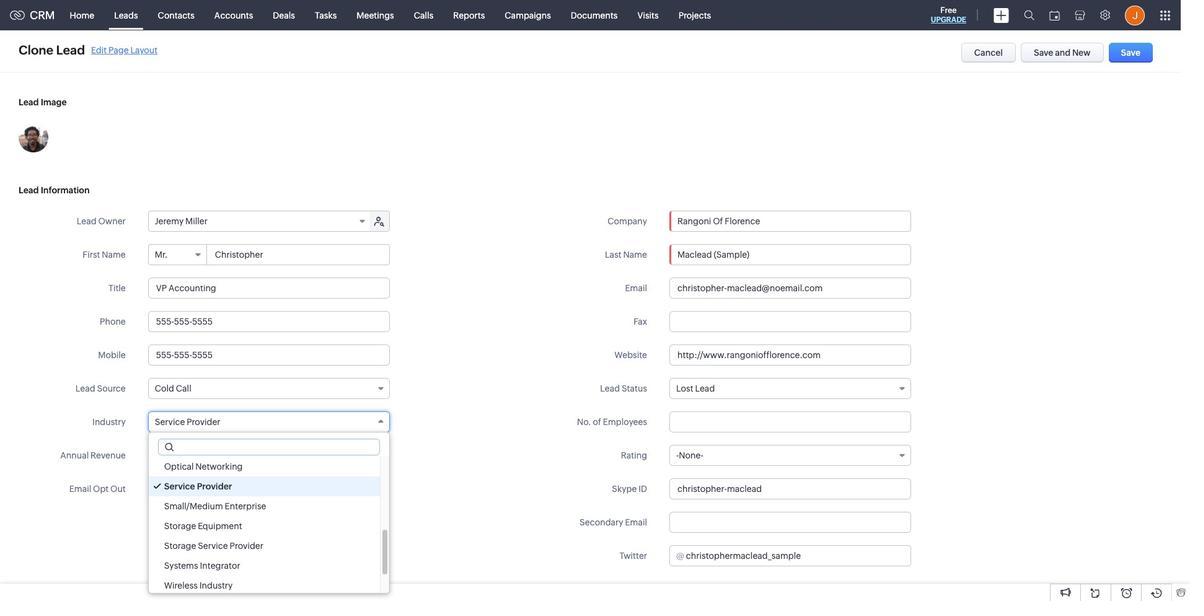 Task type: vqa. For each thing, say whether or not it's contained in the screenshot.
the Cancel button
yes



Task type: locate. For each thing, give the bounding box(es) containing it.
1 vertical spatial provider
[[197, 482, 232, 492]]

first name
[[83, 250, 126, 260]]

service down equipment
[[198, 542, 228, 551]]

storage inside the storage service provider option
[[164, 542, 196, 551]]

source
[[97, 384, 126, 394]]

edit
[[91, 45, 107, 55]]

opt
[[93, 484, 109, 494]]

save and new button
[[1022, 43, 1104, 63]]

jeremy
[[155, 216, 184, 226]]

lead for lead information
[[19, 185, 39, 195]]

cold call
[[155, 384, 191, 394]]

integrator
[[200, 561, 241, 571]]

create menu image
[[994, 8, 1010, 23]]

0 vertical spatial email
[[626, 283, 648, 293]]

list box
[[149, 457, 389, 596]]

systems
[[164, 561, 198, 571]]

and
[[1056, 48, 1071, 58]]

jeremy miller
[[155, 216, 208, 226]]

accounts link
[[205, 0, 263, 30]]

name
[[102, 250, 126, 260], [624, 250, 648, 260]]

provider down call
[[187, 417, 221, 427]]

cold
[[155, 384, 174, 394]]

small/medium enterprise option
[[149, 497, 380, 517]]

0 vertical spatial industry
[[92, 417, 126, 427]]

@
[[677, 551, 685, 561]]

0 vertical spatial provider
[[187, 417, 221, 427]]

email up the fax
[[626, 283, 648, 293]]

None text field
[[671, 212, 911, 231], [670, 244, 912, 265], [208, 245, 389, 265], [148, 278, 390, 299], [670, 311, 912, 332], [148, 345, 390, 366], [670, 345, 912, 366], [670, 412, 912, 433], [162, 446, 389, 466], [670, 512, 912, 533], [687, 546, 911, 566], [671, 212, 911, 231], [670, 244, 912, 265], [208, 245, 389, 265], [148, 278, 390, 299], [670, 311, 912, 332], [148, 345, 390, 366], [670, 345, 912, 366], [670, 412, 912, 433], [162, 446, 389, 466], [670, 512, 912, 533], [687, 546, 911, 566]]

provider up small/medium enterprise
[[197, 482, 232, 492]]

2 name from the left
[[624, 250, 648, 260]]

company
[[608, 216, 648, 226]]

lead for lead owner
[[77, 216, 97, 226]]

2 vertical spatial service
[[198, 542, 228, 551]]

save down profile icon
[[1122, 48, 1141, 58]]

visits link
[[628, 0, 669, 30]]

save for save
[[1122, 48, 1141, 58]]

wireless
[[164, 581, 198, 591]]

page
[[109, 45, 129, 55]]

provider
[[187, 417, 221, 427], [197, 482, 232, 492], [230, 542, 264, 551]]

of
[[593, 417, 602, 427]]

wireless industry
[[164, 581, 233, 591]]

documents
[[571, 10, 618, 20]]

1 save from the left
[[1035, 48, 1054, 58]]

None text field
[[670, 278, 912, 299], [148, 311, 390, 332], [159, 440, 379, 455], [670, 479, 912, 500], [670, 278, 912, 299], [148, 311, 390, 332], [159, 440, 379, 455], [670, 479, 912, 500]]

enterprise
[[225, 502, 266, 512]]

lead for lead status
[[601, 384, 620, 394]]

lead for lead image
[[19, 97, 39, 107]]

save inside save button
[[1122, 48, 1141, 58]]

storage inside storage equipment option
[[164, 522, 196, 532]]

service provider inside option
[[164, 482, 232, 492]]

service provider up small/medium
[[164, 482, 232, 492]]

1 vertical spatial service provider
[[164, 482, 232, 492]]

mobile
[[98, 350, 126, 360]]

employees
[[603, 417, 648, 427]]

lead left "owner"
[[77, 216, 97, 226]]

lead right lost
[[696, 384, 715, 394]]

id
[[639, 484, 648, 494]]

name right last
[[624, 250, 648, 260]]

clone lead edit page layout
[[19, 43, 158, 57]]

1 horizontal spatial name
[[624, 250, 648, 260]]

lost lead
[[677, 384, 715, 394]]

last name
[[605, 250, 648, 260]]

lead status
[[601, 384, 648, 394]]

crm link
[[10, 9, 55, 22]]

service provider down call
[[155, 417, 221, 427]]

networking
[[196, 462, 243, 472]]

lead for lead source
[[76, 384, 95, 394]]

storage
[[164, 522, 196, 532], [164, 542, 196, 551]]

-
[[677, 451, 679, 461]]

lead left 'source'
[[76, 384, 95, 394]]

name right first at the top left of the page
[[102, 250, 126, 260]]

save and new
[[1035, 48, 1091, 58]]

phone
[[100, 317, 126, 327]]

1 vertical spatial industry
[[200, 581, 233, 591]]

no. of employees
[[577, 417, 648, 427]]

service provider
[[155, 417, 221, 427], [164, 482, 232, 492]]

0 horizontal spatial name
[[102, 250, 126, 260]]

save inside save and new button
[[1035, 48, 1054, 58]]

0 vertical spatial service provider
[[155, 417, 221, 427]]

leads
[[114, 10, 138, 20]]

industry
[[92, 417, 126, 427], [200, 581, 233, 591]]

email left opt on the left bottom of page
[[69, 484, 91, 494]]

1 horizontal spatial industry
[[200, 581, 233, 591]]

storage for storage service provider
[[164, 542, 196, 551]]

lead left edit
[[56, 43, 85, 57]]

lead
[[56, 43, 85, 57], [19, 97, 39, 107], [19, 185, 39, 195], [77, 216, 97, 226], [76, 384, 95, 394], [601, 384, 620, 394], [696, 384, 715, 394]]

visits
[[638, 10, 659, 20]]

1 horizontal spatial save
[[1122, 48, 1141, 58]]

projects
[[679, 10, 712, 20]]

2 save from the left
[[1122, 48, 1141, 58]]

None field
[[671, 212, 911, 231]]

name for first name
[[102, 250, 126, 260]]

service down optical
[[164, 482, 195, 492]]

0 vertical spatial service
[[155, 417, 185, 427]]

campaigns
[[505, 10, 551, 20]]

free upgrade
[[932, 6, 967, 24]]

-none-
[[677, 451, 704, 461]]

projects link
[[669, 0, 722, 30]]

annual revenue
[[60, 451, 126, 461]]

industry inside wireless industry option
[[200, 581, 233, 591]]

save left and
[[1035, 48, 1054, 58]]

lead left status
[[601, 384, 620, 394]]

industry down integrator
[[200, 581, 233, 591]]

1 vertical spatial email
[[69, 484, 91, 494]]

rating
[[621, 451, 648, 461]]

reports
[[454, 10, 485, 20]]

search image
[[1025, 10, 1035, 20]]

last
[[605, 250, 622, 260]]

meetings
[[357, 10, 394, 20]]

contacts
[[158, 10, 195, 20]]

1 name from the left
[[102, 250, 126, 260]]

service inside field
[[155, 417, 185, 427]]

no.
[[577, 417, 592, 427]]

0 horizontal spatial save
[[1035, 48, 1054, 58]]

service provider option
[[149, 477, 380, 497]]

Jeremy Miller field
[[149, 212, 371, 231]]

provider up systems integrator option
[[230, 542, 264, 551]]

storage down small/medium
[[164, 522, 196, 532]]

email opt out
[[69, 484, 126, 494]]

email up 'twitter'
[[626, 518, 648, 528]]

home link
[[60, 0, 104, 30]]

search element
[[1017, 0, 1043, 30]]

service
[[155, 417, 185, 427], [164, 482, 195, 492], [198, 542, 228, 551]]

storage service provider
[[164, 542, 264, 551]]

image image
[[19, 123, 48, 153]]

2 storage from the top
[[164, 542, 196, 551]]

storage service provider option
[[149, 537, 380, 556]]

lead left image
[[19, 97, 39, 107]]

crm
[[30, 9, 55, 22]]

service down 'cold call'
[[155, 417, 185, 427]]

campaigns link
[[495, 0, 561, 30]]

storage up the systems
[[164, 542, 196, 551]]

clone
[[19, 43, 53, 57]]

save button
[[1109, 43, 1154, 63]]

annual
[[60, 451, 89, 461]]

1 vertical spatial storage
[[164, 542, 196, 551]]

1 storage from the top
[[164, 522, 196, 532]]

industry up revenue
[[92, 417, 126, 427]]

create menu element
[[987, 0, 1017, 30]]

cancel button
[[962, 43, 1017, 63]]

leads link
[[104, 0, 148, 30]]

0 vertical spatial storage
[[164, 522, 196, 532]]

save
[[1035, 48, 1054, 58], [1122, 48, 1141, 58]]

lead left information
[[19, 185, 39, 195]]



Task type: describe. For each thing, give the bounding box(es) containing it.
email for email
[[626, 283, 648, 293]]

save for save and new
[[1035, 48, 1054, 58]]

small/medium
[[164, 502, 223, 512]]

storage equipment
[[164, 522, 242, 532]]

service provider inside field
[[155, 417, 221, 427]]

profile element
[[1118, 0, 1153, 30]]

reports link
[[444, 0, 495, 30]]

lead source
[[76, 384, 126, 394]]

lead inside field
[[696, 384, 715, 394]]

Cold Call field
[[148, 378, 390, 399]]

skype id
[[612, 484, 648, 494]]

cancel
[[975, 48, 1004, 58]]

secondary
[[580, 518, 624, 528]]

optical networking
[[164, 462, 243, 472]]

new
[[1073, 48, 1091, 58]]

home
[[70, 10, 94, 20]]

fax
[[634, 317, 648, 327]]

meetings link
[[347, 0, 404, 30]]

small/medium enterprise
[[164, 502, 266, 512]]

call
[[176, 384, 191, 394]]

edit page layout link
[[91, 45, 158, 55]]

out
[[110, 484, 126, 494]]

tasks link
[[305, 0, 347, 30]]

lead owner
[[77, 216, 126, 226]]

information
[[41, 185, 90, 195]]

calls
[[414, 10, 434, 20]]

optical
[[164, 462, 194, 472]]

first
[[83, 250, 100, 260]]

email for email opt out
[[69, 484, 91, 494]]

tasks
[[315, 10, 337, 20]]

deals
[[273, 10, 295, 20]]

miller
[[185, 216, 208, 226]]

lead information
[[19, 185, 90, 195]]

-None- field
[[670, 445, 912, 466]]

optical networking option
[[149, 457, 380, 477]]

1 vertical spatial service
[[164, 482, 195, 492]]

Mr. field
[[149, 245, 207, 265]]

profile image
[[1126, 5, 1146, 25]]

secondary email
[[580, 518, 648, 528]]

image
[[41, 97, 67, 107]]

deals link
[[263, 0, 305, 30]]

provider inside field
[[187, 417, 221, 427]]

2 vertical spatial provider
[[230, 542, 264, 551]]

none-
[[679, 451, 704, 461]]

twitter
[[620, 551, 648, 561]]

0 horizontal spatial industry
[[92, 417, 126, 427]]

lost
[[677, 384, 694, 394]]

2 vertical spatial email
[[626, 518, 648, 528]]

accounts
[[215, 10, 253, 20]]

skype
[[612, 484, 637, 494]]

status
[[622, 384, 648, 394]]

contacts link
[[148, 0, 205, 30]]

systems integrator option
[[149, 556, 380, 576]]

systems integrator
[[164, 561, 241, 571]]

free
[[941, 6, 957, 15]]

storage for storage equipment
[[164, 522, 196, 532]]

layout
[[131, 45, 158, 55]]

owner
[[98, 216, 126, 226]]

storage equipment option
[[149, 517, 380, 537]]

documents link
[[561, 0, 628, 30]]

calendar image
[[1050, 10, 1061, 20]]

mr.
[[155, 250, 168, 260]]

wireless industry option
[[149, 576, 380, 596]]

website
[[615, 350, 648, 360]]

upgrade
[[932, 16, 967, 24]]

lead image
[[19, 97, 67, 107]]

name for last name
[[624, 250, 648, 260]]

calls link
[[404, 0, 444, 30]]

Service Provider field
[[148, 412, 390, 433]]

revenue
[[91, 451, 126, 461]]

Lost Lead field
[[670, 378, 912, 399]]

equipment
[[198, 522, 242, 532]]

list box containing optical networking
[[149, 457, 389, 596]]



